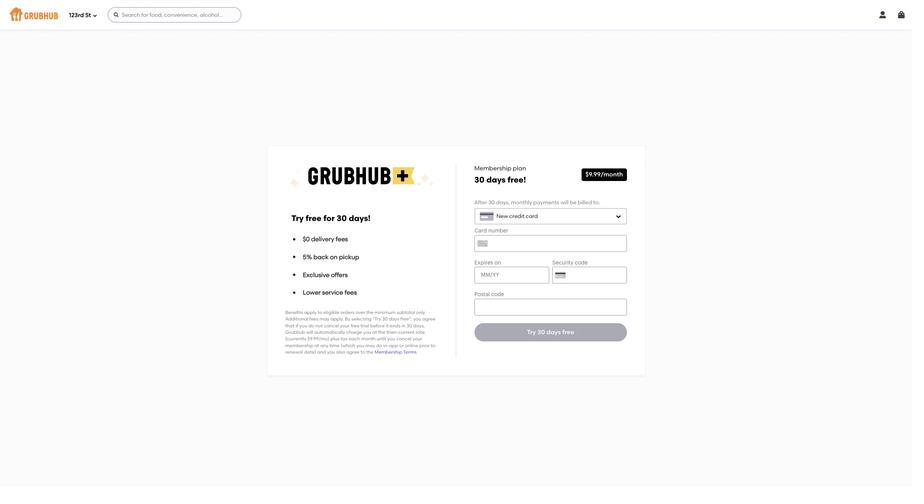 Task type: describe. For each thing, give the bounding box(es) containing it.
1 vertical spatial the
[[378, 330, 386, 335]]

lower
[[303, 289, 321, 296]]

.
[[417, 350, 418, 355]]

2 vertical spatial the
[[366, 350, 374, 355]]

0 horizontal spatial cancel
[[324, 323, 339, 329]]

renewal
[[285, 350, 303, 355]]

fees inside benefits apply to eligible orders over the minimum subtotal only. additional fees may apply. by selecting "try 30 days free", you agree that if you do not cancel your free trial before it ends in 30 days, grubhub will automatically charge you at the then-current rate (currently $9.99/mo) plus tax each month until you cancel your membership at any time (which you may do in-app or online prior to renewal date) and you also agree to the
[[309, 317, 319, 322]]

days!
[[349, 214, 371, 223]]

subtotal
[[397, 310, 415, 315]]

rate
[[416, 330, 425, 335]]

after 30 days, monthly payments will be billed to:
[[475, 199, 600, 206]]

if
[[296, 323, 298, 329]]

0 horizontal spatial svg image
[[113, 12, 119, 18]]

"try
[[373, 317, 381, 322]]

0 horizontal spatial agree
[[347, 350, 360, 355]]

0 horizontal spatial your
[[340, 323, 350, 329]]

new
[[497, 213, 508, 219]]

additional
[[285, 317, 308, 322]]

pickup
[[339, 254, 359, 261]]

1 horizontal spatial days,
[[496, 199, 510, 206]]

tax
[[341, 336, 348, 342]]

eligible
[[324, 310, 339, 315]]

0 vertical spatial agree
[[423, 317, 436, 322]]

0 vertical spatial may
[[320, 317, 330, 322]]

apply.
[[331, 317, 344, 322]]

back
[[314, 254, 329, 261]]

fees for $0 delivery fees
[[336, 236, 348, 243]]

in-
[[383, 343, 389, 348]]

only.
[[416, 310, 426, 315]]

2 horizontal spatial to
[[431, 343, 436, 348]]

after
[[475, 199, 487, 206]]

1 vertical spatial do
[[376, 343, 382, 348]]

Search for food, convenience, alcohol... search field
[[108, 7, 241, 22]]

date)
[[304, 350, 316, 355]]

selecting
[[352, 317, 372, 322]]

payments
[[534, 199, 560, 206]]

you down then-
[[388, 336, 395, 342]]

try for try free for 30 days!
[[292, 214, 304, 223]]

free inside benefits apply to eligible orders over the minimum subtotal only. additional fees may apply. by selecting "try 30 days free", you agree that if you do not cancel your free trial before it ends in 30 days, grubhub will automatically charge you at the then-current rate (currently $9.99/mo) plus tax each month until you cancel your membership at any time (which you may do in-app or online prior to renewal date) and you also agree to the
[[351, 323, 360, 329]]

days, inside benefits apply to eligible orders over the minimum subtotal only. additional fees may apply. by selecting "try 30 days free", you agree that if you do not cancel your free trial before it ends in 30 days, grubhub will automatically charge you at the then-current rate (currently $9.99/mo) plus tax each month until you cancel your membership at any time (which you may do in-app or online prior to renewal date) and you also agree to the
[[413, 323, 425, 329]]

in
[[402, 323, 406, 329]]

0 horizontal spatial at
[[315, 343, 319, 348]]

lower service fees
[[303, 289, 357, 296]]

you down only.
[[414, 317, 422, 322]]

exclusive
[[303, 271, 330, 279]]

st
[[85, 12, 91, 19]]

1 horizontal spatial at
[[372, 330, 377, 335]]

$0
[[303, 236, 310, 243]]

1 vertical spatial your
[[413, 336, 422, 342]]

5% back on pickup
[[303, 254, 359, 261]]

for
[[324, 214, 335, 223]]

apply
[[304, 310, 317, 315]]

on
[[330, 254, 338, 261]]

time
[[330, 343, 340, 348]]

try 30 days free
[[527, 329, 574, 336]]

that
[[285, 323, 295, 329]]

charge
[[346, 330, 362, 335]]

then-
[[387, 330, 399, 335]]

be
[[570, 199, 577, 206]]

fees for lower service fees
[[345, 289, 357, 296]]

(which
[[341, 343, 355, 348]]

free",
[[401, 317, 412, 322]]

offers
[[331, 271, 348, 279]]

membership logo image
[[289, 165, 434, 189]]

0 horizontal spatial do
[[309, 323, 314, 329]]

current
[[399, 330, 415, 335]]

you right if
[[300, 323, 307, 329]]

card
[[526, 213, 538, 219]]

benefits apply to eligible orders over the minimum subtotal only. additional fees may apply. by selecting "try 30 days free", you agree that if you do not cancel your free trial before it ends in 30 days, grubhub will automatically charge you at the then-current rate (currently $9.99/mo) plus tax each month until you cancel your membership at any time (which you may do in-app or online prior to renewal date) and you also agree to the
[[285, 310, 436, 355]]

0 vertical spatial the
[[366, 310, 374, 315]]

you down time
[[327, 350, 335, 355]]

1 horizontal spatial to
[[361, 350, 365, 355]]

any
[[320, 343, 329, 348]]

you down each
[[357, 343, 365, 348]]

free!
[[508, 175, 526, 185]]



Task type: vqa. For each thing, say whether or not it's contained in the screenshot.
rightmost free
yes



Task type: locate. For each thing, give the bounding box(es) containing it.
0 horizontal spatial days
[[389, 317, 400, 322]]

0 vertical spatial do
[[309, 323, 314, 329]]

0 horizontal spatial svg image
[[93, 13, 97, 18]]

1 horizontal spatial may
[[366, 343, 375, 348]]

will inside benefits apply to eligible orders over the minimum subtotal only. additional fees may apply. by selecting "try 30 days free", you agree that if you do not cancel your free trial before it ends in 30 days, grubhub will automatically charge you at the then-current rate (currently $9.99/mo) plus tax each month until you cancel your membership at any time (which you may do in-app or online prior to renewal date) and you also agree to the
[[306, 330, 313, 335]]

cancel up automatically
[[324, 323, 339, 329]]

1 vertical spatial days
[[389, 317, 400, 322]]

may up not
[[320, 317, 330, 322]]

the up the until
[[378, 330, 386, 335]]

membership terms link
[[375, 350, 417, 355]]

0 horizontal spatial membership
[[375, 350, 402, 355]]

0 horizontal spatial try
[[292, 214, 304, 223]]

try for try 30 days free
[[527, 329, 536, 336]]

fees right service
[[345, 289, 357, 296]]

svg image
[[879, 10, 888, 19], [93, 13, 97, 18], [616, 213, 622, 220]]

1 vertical spatial agree
[[347, 350, 360, 355]]

membership plan 30 days free!
[[475, 165, 526, 185]]

$9.99/mo)
[[308, 336, 330, 342]]

days inside button
[[547, 329, 561, 336]]

agree down only.
[[423, 317, 436, 322]]

delivery
[[311, 236, 334, 243]]

1 horizontal spatial agree
[[423, 317, 436, 322]]

1 vertical spatial free
[[351, 323, 360, 329]]

free inside button
[[563, 329, 574, 336]]

0 horizontal spatial free
[[306, 214, 322, 223]]

new credit card
[[497, 213, 538, 219]]

do left in- on the bottom
[[376, 343, 382, 348]]

0 vertical spatial at
[[372, 330, 377, 335]]

1 vertical spatial may
[[366, 343, 375, 348]]

membership
[[475, 165, 512, 172], [375, 350, 402, 355]]

to right apply
[[318, 310, 322, 315]]

agree
[[423, 317, 436, 322], [347, 350, 360, 355]]

$9.99/month
[[586, 171, 623, 178]]

2 vertical spatial free
[[563, 329, 574, 336]]

your
[[340, 323, 350, 329], [413, 336, 422, 342]]

to down month
[[361, 350, 365, 355]]

1 horizontal spatial free
[[351, 323, 360, 329]]

fees right delivery
[[336, 236, 348, 243]]

over
[[356, 310, 365, 315]]

0 vertical spatial cancel
[[324, 323, 339, 329]]

2 vertical spatial days
[[547, 329, 561, 336]]

to:
[[594, 199, 600, 206]]

5%
[[303, 254, 312, 261]]

1 horizontal spatial membership
[[475, 165, 512, 172]]

your down by
[[340, 323, 350, 329]]

will left be
[[561, 199, 569, 206]]

may down month
[[366, 343, 375, 348]]

1 vertical spatial cancel
[[397, 336, 412, 342]]

1 vertical spatial membership
[[375, 350, 402, 355]]

fees down apply
[[309, 317, 319, 322]]

service
[[322, 289, 343, 296]]

1 vertical spatial try
[[527, 329, 536, 336]]

1 vertical spatial to
[[431, 343, 436, 348]]

$0 delivery fees
[[303, 236, 348, 243]]

2 horizontal spatial svg image
[[879, 10, 888, 19]]

membership inside "membership plan 30 days free!"
[[475, 165, 512, 172]]

0 horizontal spatial may
[[320, 317, 330, 322]]

monthly
[[511, 199, 532, 206]]

you up month
[[363, 330, 371, 335]]

main navigation navigation
[[0, 0, 913, 30]]

or
[[399, 343, 404, 348]]

try free for 30 days!
[[292, 214, 371, 223]]

30 inside button
[[538, 329, 545, 336]]

trial
[[361, 323, 369, 329]]

days,
[[496, 199, 510, 206], [413, 323, 425, 329]]

not
[[316, 323, 323, 329]]

plan
[[513, 165, 526, 172]]

1 vertical spatial days,
[[413, 323, 425, 329]]

ends
[[390, 323, 401, 329]]

1 horizontal spatial days
[[487, 175, 506, 185]]

0 vertical spatial membership
[[475, 165, 512, 172]]

to right prior at the left of page
[[431, 343, 436, 348]]

1 horizontal spatial try
[[527, 329, 536, 336]]

plus
[[331, 336, 340, 342]]

days
[[487, 175, 506, 185], [389, 317, 400, 322], [547, 329, 561, 336]]

billed
[[578, 199, 592, 206]]

days inside benefits apply to eligible orders over the minimum subtotal only. additional fees may apply. by selecting "try 30 days free", you agree that if you do not cancel your free trial before it ends in 30 days, grubhub will automatically charge you at the then-current rate (currently $9.99/mo) plus tax each month until you cancel your membership at any time (which you may do in-app or online prior to renewal date) and you also agree to the
[[389, 317, 400, 322]]

cancel
[[324, 323, 339, 329], [397, 336, 412, 342]]

days, up new
[[496, 199, 510, 206]]

also
[[336, 350, 345, 355]]

0 vertical spatial days
[[487, 175, 506, 185]]

membership terms .
[[375, 350, 418, 355]]

1 horizontal spatial cancel
[[397, 336, 412, 342]]

2 horizontal spatial days
[[547, 329, 561, 336]]

terms
[[403, 350, 417, 355]]

svg image
[[897, 10, 906, 19], [113, 12, 119, 18]]

123rd st
[[69, 12, 91, 19]]

each
[[349, 336, 360, 342]]

123rd
[[69, 12, 84, 19]]

try
[[292, 214, 304, 223], [527, 329, 536, 336]]

0 vertical spatial to
[[318, 310, 322, 315]]

2 vertical spatial fees
[[309, 317, 319, 322]]

do left not
[[309, 323, 314, 329]]

you
[[414, 317, 422, 322], [300, 323, 307, 329], [363, 330, 371, 335], [388, 336, 395, 342], [357, 343, 365, 348], [327, 350, 335, 355]]

to
[[318, 310, 322, 315], [431, 343, 436, 348], [361, 350, 365, 355]]

credit
[[510, 213, 525, 219]]

exclusive offers
[[303, 271, 348, 279]]

2 vertical spatial to
[[361, 350, 365, 355]]

0 horizontal spatial to
[[318, 310, 322, 315]]

1 vertical spatial fees
[[345, 289, 357, 296]]

free
[[306, 214, 322, 223], [351, 323, 360, 329], [563, 329, 574, 336]]

until
[[377, 336, 386, 342]]

1 horizontal spatial svg image
[[897, 10, 906, 19]]

1 horizontal spatial will
[[561, 199, 569, 206]]

membership
[[285, 343, 313, 348]]

membership up the free!
[[475, 165, 512, 172]]

1 vertical spatial will
[[306, 330, 313, 335]]

try 30 days free button
[[475, 323, 627, 342]]

prior
[[420, 343, 430, 348]]

at
[[372, 330, 377, 335], [315, 343, 319, 348]]

at down the before
[[372, 330, 377, 335]]

0 vertical spatial your
[[340, 323, 350, 329]]

app
[[389, 343, 398, 348]]

and
[[317, 350, 326, 355]]

days, up rate
[[413, 323, 425, 329]]

30
[[475, 175, 485, 185], [489, 199, 495, 206], [337, 214, 347, 223], [382, 317, 388, 322], [407, 323, 412, 329], [538, 329, 545, 336]]

orders
[[341, 310, 355, 315]]

may
[[320, 317, 330, 322], [366, 343, 375, 348]]

0 vertical spatial free
[[306, 214, 322, 223]]

at down $9.99/mo)
[[315, 343, 319, 348]]

will up $9.99/mo)
[[306, 330, 313, 335]]

0 horizontal spatial will
[[306, 330, 313, 335]]

the right over
[[366, 310, 374, 315]]

by
[[345, 317, 350, 322]]

days inside "membership plan 30 days free!"
[[487, 175, 506, 185]]

online
[[405, 343, 418, 348]]

cancel up or
[[397, 336, 412, 342]]

1 horizontal spatial do
[[376, 343, 382, 348]]

0 vertical spatial will
[[561, 199, 569, 206]]

automatically
[[314, 330, 345, 335]]

do
[[309, 323, 314, 329], [376, 343, 382, 348]]

will
[[561, 199, 569, 206], [306, 330, 313, 335]]

membership for .
[[375, 350, 402, 355]]

0 horizontal spatial days,
[[413, 323, 425, 329]]

agree down (which
[[347, 350, 360, 355]]

your down rate
[[413, 336, 422, 342]]

1 horizontal spatial your
[[413, 336, 422, 342]]

1 vertical spatial at
[[315, 343, 319, 348]]

(currently
[[285, 336, 307, 342]]

grubhub
[[285, 330, 305, 335]]

minimum
[[375, 310, 396, 315]]

2 horizontal spatial free
[[563, 329, 574, 336]]

membership for 30
[[475, 165, 512, 172]]

month
[[361, 336, 376, 342]]

the
[[366, 310, 374, 315], [378, 330, 386, 335], [366, 350, 374, 355]]

try inside button
[[527, 329, 536, 336]]

membership down in- on the bottom
[[375, 350, 402, 355]]

0 vertical spatial days,
[[496, 199, 510, 206]]

30 inside "membership plan 30 days free!"
[[475, 175, 485, 185]]

1 horizontal spatial svg image
[[616, 213, 622, 220]]

0 vertical spatial fees
[[336, 236, 348, 243]]

it
[[386, 323, 389, 329]]

fees
[[336, 236, 348, 243], [345, 289, 357, 296], [309, 317, 319, 322]]

benefits
[[285, 310, 303, 315]]

before
[[370, 323, 385, 329]]

0 vertical spatial try
[[292, 214, 304, 223]]

the down month
[[366, 350, 374, 355]]



